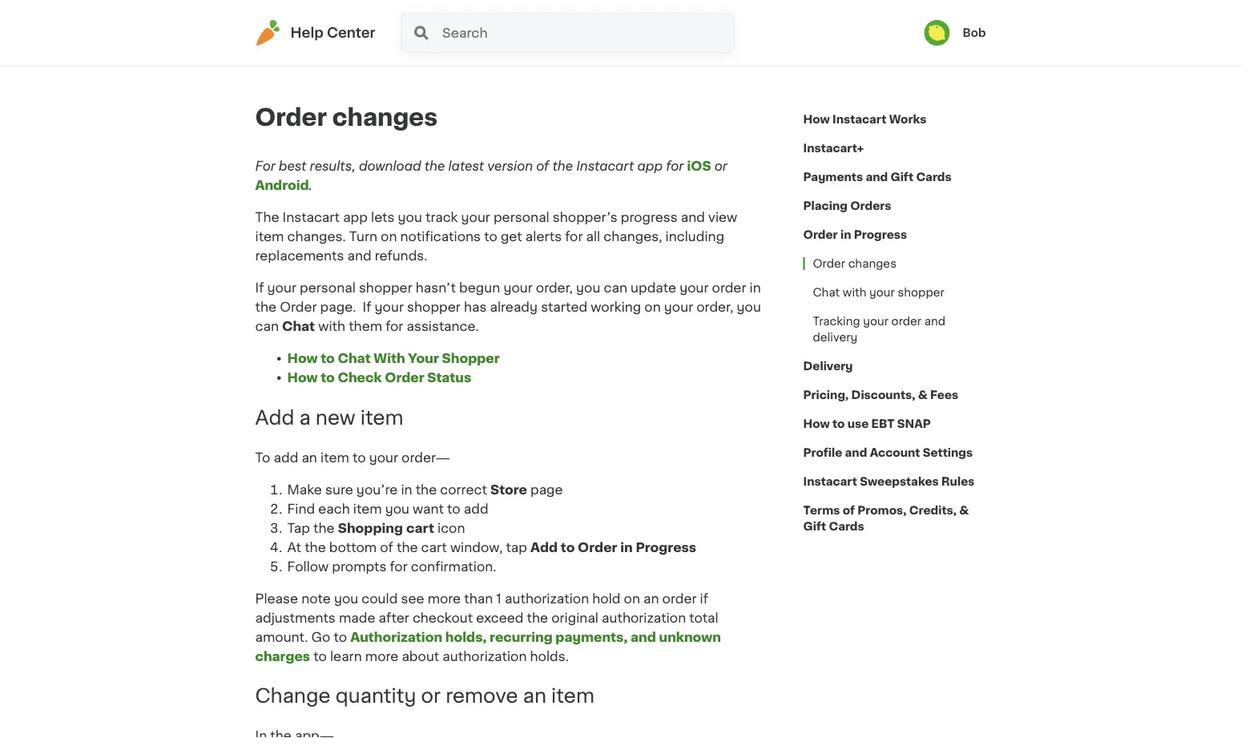 Task type: locate. For each thing, give the bounding box(es) containing it.
1 vertical spatial progress
[[636, 541, 697, 554]]

an right hold
[[644, 592, 659, 605]]

authorization holds, recurring payments, and unknown charges link
[[255, 631, 721, 663]]

ios
[[687, 159, 711, 172]]

progress
[[621, 211, 678, 224]]

for left ios link
[[666, 159, 684, 172]]

authorization
[[350, 631, 442, 643]]

1 horizontal spatial of
[[536, 159, 549, 172]]

fees
[[930, 389, 959, 401]]

0 vertical spatial add
[[274, 451, 298, 464]]

add inside "make sure you're in the correct store page find each item you want to add tap the shopping cart icon at the bottom of the cart window, tap add to order in progress follow prompts for confirmation."
[[464, 502, 489, 515]]

1 horizontal spatial with
[[843, 287, 867, 298]]

0 vertical spatial app
[[637, 159, 663, 172]]

0 vertical spatial order,
[[536, 281, 573, 294]]

changes up 'chat with your shopper' link
[[848, 258, 897, 269]]

1 horizontal spatial cards
[[916, 172, 952, 183]]

1 horizontal spatial add
[[531, 541, 558, 554]]

please note you could see more than 1 authorization hold on an order if adjustments made after checkout exceed the original authorization total amount. go to
[[255, 592, 719, 643]]

shopper down refunds.
[[359, 281, 412, 294]]

1 vertical spatial add
[[531, 541, 558, 554]]

your up already
[[504, 281, 533, 294]]

them
[[349, 320, 382, 333]]

chat
[[813, 287, 840, 298], [282, 320, 315, 333], [338, 352, 371, 365]]

app up turn
[[343, 211, 368, 224]]

checkout
[[413, 611, 473, 624]]

1 horizontal spatial order,
[[697, 301, 734, 313]]

the inside 'please note you could see more than 1 authorization hold on an order if adjustments made after checkout exceed the original authorization total amount. go to'
[[527, 611, 548, 624]]

item down the
[[255, 230, 284, 243]]

0 horizontal spatial of
[[380, 541, 393, 554]]

shopper for personal
[[359, 281, 412, 294]]

or right ios
[[715, 159, 728, 172]]

1 vertical spatial more
[[365, 650, 399, 663]]

of inside terms of promos, credits, & gift cards
[[843, 505, 855, 516]]

2 horizontal spatial of
[[843, 505, 855, 516]]

for up see
[[390, 560, 408, 573]]

instacart up the changes.
[[283, 211, 340, 224]]

1 horizontal spatial chat
[[338, 352, 371, 365]]

0 vertical spatial an
[[302, 451, 317, 464]]

0 vertical spatial if
[[255, 281, 264, 294]]

for inside "make sure you're in the correct store page find each item you want to add tap the shopping cart icon at the bottom of the cart window, tap add to order in progress follow prompts for confirmation."
[[390, 560, 408, 573]]

payments and gift cards
[[803, 172, 952, 183]]

0 vertical spatial progress
[[854, 229, 907, 240]]

2 vertical spatial on
[[624, 592, 640, 605]]

to inside the instacart app lets you track your personal shopper's progress and view item changes. turn on notifications to get alerts for all changes, including replacements and refunds.
[[484, 230, 498, 243]]

amount.
[[255, 631, 308, 643]]

1 vertical spatial on
[[645, 301, 661, 313]]

0 vertical spatial of
[[536, 159, 549, 172]]

on down update
[[645, 301, 661, 313]]

you inside "make sure you're in the correct store page find each item you want to add tap the shopping cart icon at the bottom of the cart window, tap add to order in progress follow prompts for confirmation."
[[385, 502, 410, 515]]

chat inside 'chat with your shopper' link
[[813, 287, 840, 298]]

1 vertical spatial app
[[343, 211, 368, 224]]

order up want at the bottom left
[[402, 451, 436, 464]]

to left check
[[321, 371, 335, 384]]

shopper up tracking your order and delivery link
[[898, 287, 945, 298]]

0 vertical spatial authorization
[[505, 592, 589, 605]]

order inside if your personal shopper hasn't begun your order, you can update your order in the order page.  if your shopper has already started working on your order, you can
[[280, 301, 317, 313]]

adjustments
[[255, 611, 336, 624]]

if down replacements
[[255, 281, 264, 294]]

more down authorization
[[365, 650, 399, 663]]

of down shopping
[[380, 541, 393, 554]]

1 horizontal spatial an
[[523, 687, 547, 706]]

order, down including
[[697, 301, 734, 313]]

order down replacements
[[280, 301, 317, 313]]

1 vertical spatial order changes
[[813, 258, 897, 269]]

your down 'chat with your shopper' link
[[863, 316, 889, 327]]

correct
[[440, 483, 487, 496]]

an inside 'please note you could see more than 1 authorization hold on an order if adjustments made after checkout exceed the original authorization total amount. go to'
[[644, 592, 659, 605]]

2 vertical spatial chat
[[338, 352, 371, 365]]

how for how instacart works
[[803, 114, 830, 125]]

and
[[866, 172, 888, 183], [681, 211, 705, 224], [347, 249, 372, 262], [925, 316, 946, 327], [845, 447, 867, 458], [631, 631, 656, 643]]

more inside 'please note you could see more than 1 authorization hold on an order if adjustments made after checkout exceed the original authorization total amount. go to'
[[428, 592, 461, 605]]

with inside 'chat with your shopper' link
[[843, 287, 867, 298]]

1 vertical spatial &
[[959, 505, 969, 516]]

0 horizontal spatial on
[[381, 230, 397, 243]]

2 horizontal spatial an
[[644, 592, 659, 605]]

1 horizontal spatial changes
[[848, 258, 897, 269]]

1 horizontal spatial can
[[604, 281, 627, 294]]

instacart
[[833, 114, 887, 125], [576, 159, 634, 172], [283, 211, 340, 224], [803, 476, 857, 487]]

0 vertical spatial or
[[715, 159, 728, 172]]

cart
[[406, 522, 434, 534], [421, 541, 447, 554]]

to
[[484, 230, 498, 243], [321, 352, 335, 365], [321, 371, 335, 384], [833, 418, 845, 430], [353, 451, 366, 464], [447, 502, 461, 515], [561, 541, 575, 554], [334, 631, 347, 643], [314, 650, 327, 663]]

shopper down hasn't
[[407, 301, 461, 313]]

chat left them
[[282, 320, 315, 333]]

more up checkout
[[428, 592, 461, 605]]

2 horizontal spatial on
[[645, 301, 661, 313]]

and down 'chat with your shopper'
[[925, 316, 946, 327]]

0 horizontal spatial app
[[343, 211, 368, 224]]

if up them
[[363, 301, 371, 313]]

on
[[381, 230, 397, 243], [645, 301, 661, 313], [624, 592, 640, 605]]

item down holds.
[[551, 687, 595, 706]]

0 horizontal spatial gift
[[803, 521, 826, 532]]

1 horizontal spatial personal
[[494, 211, 550, 224]]

profile
[[803, 447, 843, 458]]

of right the terms
[[843, 505, 855, 516]]

your down replacements
[[267, 281, 296, 294]]

0 horizontal spatial progress
[[636, 541, 697, 554]]

chat inside how to chat with your shopper how to check order status
[[338, 352, 371, 365]]

cards down the terms
[[829, 521, 865, 532]]

cards down the works
[[916, 172, 952, 183]]

to up icon
[[447, 502, 461, 515]]

personal
[[494, 211, 550, 224], [300, 281, 356, 294]]

or down to learn more about authorization holds.
[[421, 687, 441, 706]]

personal inside if your personal shopper hasn't begun your order, you can update your order in the order page.  if your shopper has already started working on your order, you can
[[300, 281, 356, 294]]

0 horizontal spatial &
[[918, 389, 928, 401]]

authorization up the original
[[505, 592, 589, 605]]

order in progress
[[803, 229, 907, 240]]

1 vertical spatial an
[[644, 592, 659, 605]]

with left them
[[318, 320, 345, 333]]

unknown
[[659, 631, 721, 643]]

1 vertical spatial if
[[363, 301, 371, 313]]

1 horizontal spatial add
[[464, 502, 489, 515]]

1 horizontal spatial &
[[959, 505, 969, 516]]

1 vertical spatial cards
[[829, 521, 865, 532]]

view
[[709, 211, 737, 224]]

1 horizontal spatial app
[[637, 159, 663, 172]]

order down 'chat with your shopper'
[[892, 316, 922, 327]]

progress up total
[[636, 541, 697, 554]]

and inside authorization holds, recurring payments, and unknown charges
[[631, 631, 656, 643]]

a
[[299, 408, 311, 427]]

0 vertical spatial with
[[843, 287, 867, 298]]

0 vertical spatial gift
[[891, 172, 914, 183]]

the down replacements
[[255, 301, 277, 313]]

notifications
[[400, 230, 481, 243]]

order, up started
[[536, 281, 573, 294]]

add down correct on the left bottom of page
[[464, 502, 489, 515]]

0 vertical spatial order changes
[[255, 106, 438, 129]]

1 vertical spatial with
[[318, 320, 345, 333]]

item inside the instacart app lets you track your personal shopper's progress and view item changes. turn on notifications to get alerts for all changes, including replacements and refunds.
[[255, 230, 284, 243]]

can up working
[[604, 281, 627, 294]]

gift
[[891, 172, 914, 183], [803, 521, 826, 532]]

authorization down holds,
[[443, 650, 527, 663]]

order
[[255, 106, 327, 129], [803, 229, 838, 240], [813, 258, 846, 269], [280, 301, 317, 313], [385, 371, 424, 384], [578, 541, 617, 554]]

order inside tracking your order and delivery
[[892, 316, 922, 327]]

prompts
[[332, 560, 387, 573]]

personal down replacements
[[300, 281, 356, 294]]

you inside the instacart app lets you track your personal shopper's progress and view item changes. turn on notifications to get alerts for all changes, including replacements and refunds.
[[398, 211, 422, 224]]

for left all
[[565, 230, 583, 243]]

check
[[338, 371, 382, 384]]

your
[[461, 211, 490, 224], [267, 281, 296, 294], [504, 281, 533, 294], [680, 281, 709, 294], [870, 287, 895, 298], [375, 301, 404, 313], [664, 301, 693, 313], [863, 316, 889, 327], [369, 451, 398, 464]]

order changes up results,
[[255, 106, 438, 129]]

lets
[[371, 211, 395, 224]]

and inside tracking your order and delivery
[[925, 316, 946, 327]]

add
[[274, 451, 298, 464], [464, 502, 489, 515]]

item
[[255, 230, 284, 243], [360, 408, 404, 427], [321, 451, 349, 464], [353, 502, 382, 515], [551, 687, 595, 706]]

can down replacements
[[255, 320, 279, 333]]

for inside 'for best results, download the latest version of the instacart app for ios or android .'
[[666, 159, 684, 172]]

an up make
[[302, 451, 317, 464]]

1 horizontal spatial more
[[428, 592, 461, 605]]

app inside the instacart app lets you track your personal shopper's progress and view item changes. turn on notifications to get alerts for all changes, including replacements and refunds.
[[343, 211, 368, 224]]

on down lets
[[381, 230, 397, 243]]

exceed
[[476, 611, 524, 624]]

2 vertical spatial of
[[380, 541, 393, 554]]

0 vertical spatial chat
[[813, 287, 840, 298]]

app left ios
[[637, 159, 663, 172]]

1 vertical spatial of
[[843, 505, 855, 516]]

order up hold
[[578, 541, 617, 554]]

sweepstakes
[[860, 476, 939, 487]]

1 vertical spatial chat
[[282, 320, 315, 333]]

settings
[[923, 447, 973, 458]]

you're
[[357, 483, 398, 496]]

progress down orders
[[854, 229, 907, 240]]

1 vertical spatial add
[[464, 502, 489, 515]]

order down 'placing'
[[803, 229, 838, 240]]

0 horizontal spatial an
[[302, 451, 317, 464]]

with down order changes link
[[843, 287, 867, 298]]

1 horizontal spatial if
[[363, 301, 371, 313]]

with
[[374, 352, 405, 365]]

tracking your order and delivery link
[[803, 307, 986, 352]]

0 horizontal spatial with
[[318, 320, 345, 333]]

0 horizontal spatial if
[[255, 281, 264, 294]]

of right version
[[536, 159, 549, 172]]

has
[[464, 301, 487, 313]]

0 vertical spatial personal
[[494, 211, 550, 224]]

0 horizontal spatial or
[[421, 687, 441, 706]]

0 vertical spatial changes
[[332, 106, 438, 129]]

the inside if your personal shopper hasn't begun your order, you can update your order in the order page.  if your shopper has already started working on your order, you can
[[255, 301, 277, 313]]

add a new item
[[255, 408, 408, 427]]

an down holds.
[[523, 687, 547, 706]]

sure
[[325, 483, 353, 496]]

changes up download
[[332, 106, 438, 129]]

& down rules
[[959, 505, 969, 516]]

add right to
[[274, 451, 298, 464]]

& left fees
[[918, 389, 928, 401]]

and down turn
[[347, 249, 372, 262]]

or inside 'for best results, download the latest version of the instacart app for ios or android .'
[[715, 159, 728, 172]]

order down including
[[712, 281, 747, 294]]

1 vertical spatial gift
[[803, 521, 826, 532]]

chat up tracking
[[813, 287, 840, 298]]

order changes down 'order in progress' on the right top of the page
[[813, 258, 897, 269]]

your up tracking your order and delivery
[[870, 287, 895, 298]]

0 horizontal spatial personal
[[300, 281, 356, 294]]

chat with them for assistance.
[[282, 320, 482, 333]]

find
[[287, 502, 315, 515]]

0 vertical spatial add
[[255, 408, 294, 427]]

to right the tap
[[561, 541, 575, 554]]

instacart sweepstakes rules link
[[803, 467, 975, 496]]

of
[[536, 159, 549, 172], [843, 505, 855, 516], [380, 541, 393, 554]]

1 vertical spatial order,
[[697, 301, 734, 313]]

for best results, download the latest version of the instacart app for ios or android .
[[255, 159, 728, 192]]

2 vertical spatial authorization
[[443, 650, 527, 663]]

add right the tap
[[531, 541, 558, 554]]

your inside the instacart app lets you track your personal shopper's progress and view item changes. turn on notifications to get alerts for all changes, including replacements and refunds.
[[461, 211, 490, 224]]

0 vertical spatial on
[[381, 230, 397, 243]]

to left get
[[484, 230, 498, 243]]

to left use
[[833, 418, 845, 430]]

instacart up 'shopper's'
[[576, 159, 634, 172]]

1 vertical spatial personal
[[300, 281, 356, 294]]

and left unknown
[[631, 631, 656, 643]]

credits,
[[909, 505, 957, 516]]

started
[[541, 301, 588, 313]]

chat up check
[[338, 352, 371, 365]]

chat for chat with them for assistance.
[[282, 320, 315, 333]]

order inside 'please note you could see more than 1 authorization hold on an order if adjustments made after checkout exceed the original authorization total amount. go to'
[[662, 592, 697, 605]]

terms
[[803, 505, 840, 516]]

& inside "link"
[[918, 389, 928, 401]]

hasn't
[[416, 281, 456, 294]]

to inside 'please note you could see more than 1 authorization hold on an order if adjustments made after checkout exceed the original authorization total amount. go to'
[[334, 631, 347, 643]]

order left if
[[662, 592, 697, 605]]

your up you're
[[369, 451, 398, 464]]

item up sure
[[321, 451, 349, 464]]

gift inside terms of promos, credits, & gift cards
[[803, 521, 826, 532]]

your right the track
[[461, 211, 490, 224]]

the left latest
[[425, 159, 445, 172]]

to right go
[[334, 631, 347, 643]]

at
[[287, 541, 301, 554]]

2 horizontal spatial chat
[[813, 287, 840, 298]]

shopper
[[442, 352, 500, 365]]

personal inside the instacart app lets you track your personal shopper's progress and view item changes. turn on notifications to get alerts for all changes, including replacements and refunds.
[[494, 211, 550, 224]]

0 horizontal spatial chat
[[282, 320, 315, 333]]

and down use
[[845, 447, 867, 458]]

learn
[[330, 650, 362, 663]]

0 vertical spatial more
[[428, 592, 461, 605]]

begun
[[459, 281, 500, 294]]

all
[[586, 230, 600, 243]]

on inside the instacart app lets you track your personal shopper's progress and view item changes. turn on notifications to get alerts for all changes, including replacements and refunds.
[[381, 230, 397, 243]]

order inside how to chat with your shopper how to check order status
[[385, 371, 424, 384]]

changes
[[332, 106, 438, 129], [848, 258, 897, 269]]

1 vertical spatial authorization
[[602, 611, 686, 624]]

more
[[428, 592, 461, 605], [365, 650, 399, 663]]

.
[[309, 179, 313, 192]]

with for your
[[843, 287, 867, 298]]

personal up get
[[494, 211, 550, 224]]

follow
[[287, 560, 329, 573]]

0 horizontal spatial cards
[[829, 521, 865, 532]]

instacart inside 'for best results, download the latest version of the instacart app for ios or android .'
[[576, 159, 634, 172]]

shopping
[[338, 522, 403, 534]]

1 horizontal spatial or
[[715, 159, 728, 172]]

assistance.
[[407, 320, 479, 333]]

gift down the terms
[[803, 521, 826, 532]]

add left a
[[255, 408, 294, 427]]

item up shopping
[[353, 502, 382, 515]]

of inside "make sure you're in the correct store page find each item you want to add tap the shopping cart icon at the bottom of the cart window, tap add to order in progress follow prompts for confirmation."
[[380, 541, 393, 554]]

1 vertical spatial can
[[255, 320, 279, 333]]

order changes
[[255, 106, 438, 129], [813, 258, 897, 269]]

if your personal shopper hasn't begun your order, you can update your order in the order page.  if your shopper has already started working on your order, you can
[[255, 281, 761, 333]]

how
[[803, 114, 830, 125], [287, 352, 318, 365], [287, 371, 318, 384], [803, 418, 830, 430]]

1 horizontal spatial progress
[[854, 229, 907, 240]]

0 vertical spatial &
[[918, 389, 928, 401]]

authorization down hold
[[602, 611, 686, 624]]

1 horizontal spatial on
[[624, 592, 640, 605]]

instacart+ link
[[803, 134, 864, 163]]



Task type: vqa. For each thing, say whether or not it's contained in the screenshot.
2nd 1 ct from the bottom of the page
no



Task type: describe. For each thing, give the bounding box(es) containing it.
your up chat with them for assistance.
[[375, 301, 404, 313]]

chat with your shopper link
[[803, 278, 954, 307]]

orders
[[850, 200, 892, 212]]

1 horizontal spatial gift
[[891, 172, 914, 183]]

instacart down the profile
[[803, 476, 857, 487]]

about
[[402, 650, 439, 663]]

already
[[490, 301, 538, 313]]

ebt
[[872, 418, 895, 430]]

original
[[552, 611, 599, 624]]

if
[[700, 592, 709, 605]]

with for them
[[318, 320, 345, 333]]

& inside terms of promos, credits, & gift cards
[[959, 505, 969, 516]]

to add an item to your order —
[[255, 451, 450, 464]]

your down update
[[664, 301, 693, 313]]

order inside "link"
[[803, 229, 838, 240]]

on inside 'please note you could see more than 1 authorization hold on an order if adjustments made after checkout exceed the original authorization total amount. go to'
[[624, 592, 640, 605]]

0 horizontal spatial order,
[[536, 281, 573, 294]]

track
[[426, 211, 458, 224]]

of inside 'for best results, download the latest version of the instacart app for ios or android .'
[[536, 159, 549, 172]]

the up want at the bottom left
[[416, 483, 437, 496]]

make
[[287, 483, 322, 496]]

changes.
[[287, 230, 346, 243]]

user avatar image
[[924, 20, 950, 46]]

tap
[[287, 522, 310, 534]]

charges
[[255, 650, 310, 663]]

your inside tracking your order and delivery
[[863, 316, 889, 327]]

how for how to use ebt snap
[[803, 418, 830, 430]]

1 vertical spatial cart
[[421, 541, 447, 554]]

0 horizontal spatial more
[[365, 650, 399, 663]]

help center
[[291, 26, 375, 40]]

0 vertical spatial cards
[[916, 172, 952, 183]]

instacart up instacart+
[[833, 114, 887, 125]]

page
[[531, 483, 563, 496]]

on inside if your personal shopper hasn't begun your order, you can update your order in the order page.  if your shopper has already started working on your order, you can
[[645, 301, 661, 313]]

center
[[327, 26, 375, 40]]

for inside the instacart app lets you track your personal shopper's progress and view item changes. turn on notifications to get alerts for all changes, including replacements and refunds.
[[565, 230, 583, 243]]

0 horizontal spatial add
[[255, 408, 294, 427]]

the right version
[[553, 159, 573, 172]]

made
[[339, 611, 375, 624]]

bottom
[[329, 541, 377, 554]]

recurring
[[490, 631, 553, 643]]

download
[[359, 159, 421, 172]]

authorization holds, recurring payments, and unknown charges
[[255, 631, 721, 663]]

progress inside "link"
[[854, 229, 907, 240]]

icon
[[438, 522, 465, 534]]

for right them
[[386, 320, 403, 333]]

including
[[666, 230, 725, 243]]

remove
[[446, 687, 518, 706]]

placing orders link
[[803, 192, 892, 220]]

progress inside "make sure you're in the correct store page find each item you want to add tap the shopping cart icon at the bottom of the cart window, tap add to order in progress follow prompts for confirmation."
[[636, 541, 697, 554]]

shopper's
[[553, 211, 618, 224]]

profile and account settings link
[[803, 438, 973, 467]]

the
[[255, 211, 279, 224]]

your right update
[[680, 281, 709, 294]]

profile and account settings
[[803, 447, 973, 458]]

how to check order status link
[[287, 371, 472, 384]]

to up you're
[[353, 451, 366, 464]]

how to use ebt snap link
[[803, 410, 931, 438]]

in inside "link"
[[841, 229, 852, 240]]

change
[[255, 687, 331, 706]]

than
[[464, 592, 493, 605]]

rules
[[942, 476, 975, 487]]

changes,
[[604, 230, 662, 243]]

delivery
[[803, 361, 853, 372]]

refunds.
[[375, 249, 428, 262]]

holds.
[[530, 650, 569, 663]]

please
[[255, 592, 298, 605]]

instacart image
[[255, 20, 281, 46]]

quantity
[[336, 687, 416, 706]]

the down shopping
[[397, 541, 418, 554]]

1
[[496, 592, 502, 605]]

bob link
[[924, 20, 986, 46]]

0 horizontal spatial can
[[255, 320, 279, 333]]

promos,
[[858, 505, 907, 516]]

how for how to chat with your shopper how to check order status
[[287, 352, 318, 365]]

1 horizontal spatial order changes
[[813, 258, 897, 269]]

use
[[848, 418, 869, 430]]

order inside if your personal shopper hasn't begun your order, you can update your order in the order page.  if your shopper has already started working on your order, you can
[[712, 281, 747, 294]]

your
[[408, 352, 439, 365]]

android
[[255, 179, 309, 192]]

shopper for your
[[898, 287, 945, 298]]

to down go
[[314, 650, 327, 663]]

update
[[631, 281, 676, 294]]

order in progress link
[[803, 220, 907, 249]]

latest
[[448, 159, 484, 172]]

holds,
[[445, 631, 487, 643]]

working
[[591, 301, 641, 313]]

how instacart works link
[[803, 105, 927, 134]]

app inside 'for best results, download the latest version of the instacart app for ios or android .'
[[637, 159, 663, 172]]

the up follow
[[305, 541, 326, 554]]

hold
[[592, 592, 621, 605]]

new
[[316, 408, 356, 427]]

chat for chat with your shopper
[[813, 287, 840, 298]]

tracking
[[813, 316, 860, 327]]

in inside if your personal shopper hasn't begun your order, you can update your order in the order page.  if your shopper has already started working on your order, you can
[[750, 281, 761, 294]]

payments,
[[556, 631, 628, 643]]

the down each
[[313, 522, 335, 534]]

order down 'order in progress' on the right top of the page
[[813, 258, 846, 269]]

instacart inside the instacart app lets you track your personal shopper's progress and view item changes. turn on notifications to get alerts for all changes, including replacements and refunds.
[[283, 211, 340, 224]]

ios link
[[687, 159, 711, 172]]

note
[[301, 592, 331, 605]]

total
[[689, 611, 719, 624]]

you inside 'please note you could see more than 1 authorization hold on an order if adjustments made after checkout exceed the original authorization total amount. go to'
[[334, 592, 358, 605]]

how to chat with your shopper how to check order status
[[287, 352, 500, 384]]

window,
[[450, 541, 503, 554]]

terms of promos, credits, & gift cards
[[803, 505, 969, 532]]

instacart sweepstakes rules
[[803, 476, 975, 487]]

store
[[490, 483, 527, 496]]

order up the best at top
[[255, 106, 327, 129]]

could
[[362, 592, 398, 605]]

0 horizontal spatial add
[[274, 451, 298, 464]]

0 horizontal spatial order changes
[[255, 106, 438, 129]]

item down how to check order status link
[[360, 408, 404, 427]]

0 vertical spatial cart
[[406, 522, 434, 534]]

0 vertical spatial can
[[604, 281, 627, 294]]

and up orders
[[866, 172, 888, 183]]

cards inside terms of promos, credits, & gift cards
[[829, 521, 865, 532]]

instacart+
[[803, 143, 864, 154]]

2 vertical spatial an
[[523, 687, 547, 706]]

turn
[[349, 230, 377, 243]]

status
[[427, 371, 472, 384]]

make sure you're in the correct store page find each item you want to add tap the shopping cart icon at the bottom of the cart window, tap add to order in progress follow prompts for confirmation.
[[287, 483, 697, 573]]

replacements
[[255, 249, 344, 262]]

payments
[[803, 172, 863, 183]]

and up including
[[681, 211, 705, 224]]

add inside "make sure you're in the correct store page find each item you want to add tap the shopping cart icon at the bottom of the cart window, tap add to order in progress follow prompts for confirmation."
[[531, 541, 558, 554]]

for
[[255, 159, 275, 172]]

want
[[413, 502, 444, 515]]

Search search field
[[441, 14, 734, 52]]

change quantity or remove an item
[[255, 687, 595, 706]]

delivery link
[[803, 352, 853, 381]]

version
[[487, 159, 533, 172]]

1 vertical spatial changes
[[848, 258, 897, 269]]

item inside "make sure you're in the correct store page find each item you want to add tap the shopping cart icon at the bottom of the cart window, tap add to order in progress follow prompts for confirmation."
[[353, 502, 382, 515]]

pricing,
[[803, 389, 849, 401]]

0 horizontal spatial changes
[[332, 106, 438, 129]]

1 vertical spatial or
[[421, 687, 441, 706]]

to up how to check order status link
[[321, 352, 335, 365]]

order inside "make sure you're in the correct store page find each item you want to add tap the shopping cart icon at the bottom of the cart window, tap add to order in progress follow prompts for confirmation."
[[578, 541, 617, 554]]



